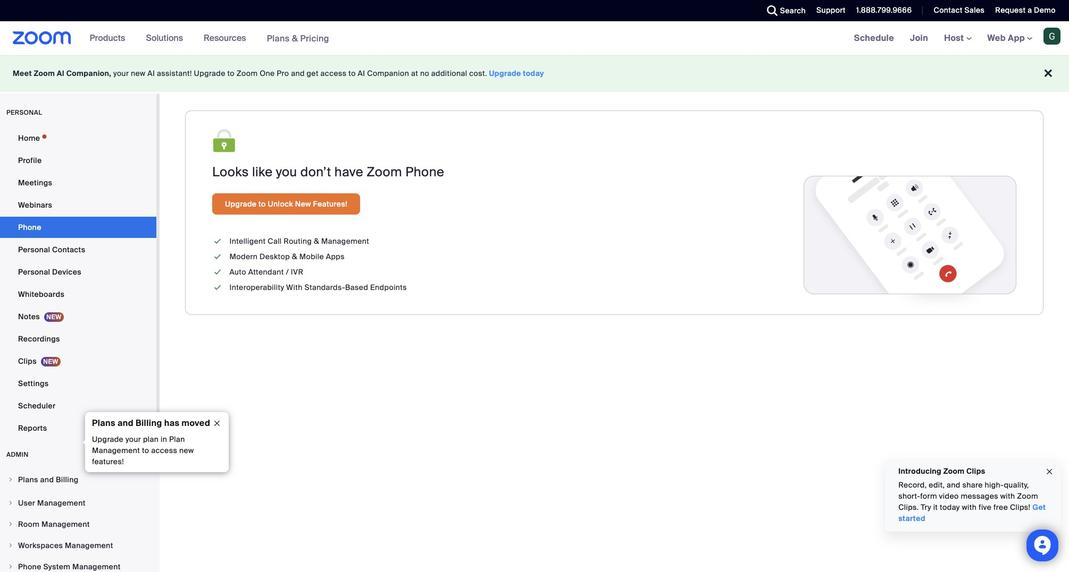 Task type: locate. For each thing, give the bounding box(es) containing it.
right image inside plans and billing 'menu item'
[[7, 477, 14, 484]]

and left get
[[291, 69, 305, 78]]

0 vertical spatial new
[[131, 69, 146, 78]]

1 horizontal spatial access
[[321, 69, 347, 78]]

0 vertical spatial access
[[321, 69, 347, 78]]

0 vertical spatial right image
[[7, 477, 14, 484]]

0 horizontal spatial ai
[[57, 69, 64, 78]]

and inside tooltip
[[118, 418, 134, 429]]

checked image for intelligent
[[212, 236, 223, 247]]

form
[[920, 492, 937, 502]]

with
[[286, 283, 303, 293]]

get
[[1033, 503, 1046, 513]]

to down plan
[[142, 446, 149, 456]]

upgrade down the product information navigation
[[194, 69, 225, 78]]

join link
[[902, 21, 936, 55]]

right image for phone
[[7, 564, 14, 571]]

2 personal from the top
[[18, 268, 50, 277]]

2 vertical spatial phone
[[18, 563, 41, 572]]

access inside upgrade your plan in plan management to access new features!
[[151, 446, 177, 456]]

room
[[18, 520, 40, 530]]

close image right has
[[209, 419, 226, 429]]

companion,
[[66, 69, 111, 78]]

and up video
[[947, 481, 961, 491]]

plans for plans and billing has moved
[[92, 418, 115, 429]]

3 checked image from the top
[[212, 283, 223, 294]]

2 vertical spatial &
[[292, 252, 297, 262]]

notes
[[18, 312, 40, 322]]

modern desktop & mobile apps
[[230, 252, 345, 262]]

phone
[[405, 164, 444, 180], [18, 223, 41, 232], [18, 563, 41, 572]]

schedule
[[854, 32, 894, 44]]

management inside menu item
[[65, 542, 113, 551]]

plans inside the product information navigation
[[267, 33, 290, 44]]

today inside meet zoom ai companion, footer
[[523, 69, 544, 78]]

plans for plans & pricing
[[267, 33, 290, 44]]

phone inside personal menu menu
[[18, 223, 41, 232]]

meetings navigation
[[846, 21, 1069, 56]]

right image left workspaces
[[7, 543, 14, 550]]

upgrade inside upgrade your plan in plan management to access new features!
[[92, 435, 124, 445]]

personal
[[18, 245, 50, 255], [18, 268, 50, 277]]

plans and billing menu item
[[0, 470, 156, 493]]

zoom inside record, edit, and share high-quality, short-form video messages with zoom clips. try it today with five free clips!
[[1017, 492, 1038, 502]]

web app button
[[988, 32, 1033, 44]]

to inside upgrade your plan in plan management to access new features!
[[142, 446, 149, 456]]

2 right image from the top
[[7, 522, 14, 528]]

phone for phone system management
[[18, 563, 41, 572]]

interoperability
[[230, 283, 284, 293]]

plans inside plans and billing 'menu item'
[[18, 476, 38, 485]]

personal for personal devices
[[18, 268, 50, 277]]

clips!
[[1010, 503, 1031, 513]]

1 ai from the left
[[57, 69, 64, 78]]

1 vertical spatial new
[[179, 446, 194, 456]]

0 horizontal spatial billing
[[56, 476, 79, 485]]

user management menu item
[[0, 494, 156, 514]]

1 vertical spatial clips
[[967, 467, 986, 477]]

checked image down checked icon
[[212, 283, 223, 294]]

clips up settings
[[18, 357, 37, 367]]

0 vertical spatial checked image
[[212, 236, 223, 247]]

management
[[321, 237, 369, 246], [92, 446, 140, 456], [37, 499, 86, 509], [42, 520, 90, 530], [65, 542, 113, 551], [72, 563, 121, 572]]

right image inside phone system management menu item
[[7, 564, 14, 571]]

today inside record, edit, and share high-quality, short-form video messages with zoom clips. try it today with five free clips!
[[940, 503, 960, 513]]

1 vertical spatial phone
[[18, 223, 41, 232]]

0 vertical spatial personal
[[18, 245, 50, 255]]

0 vertical spatial plans
[[267, 33, 290, 44]]

short-
[[899, 492, 920, 502]]

meetings
[[18, 178, 52, 188]]

solutions
[[146, 32, 183, 44]]

personal up the whiteboards
[[18, 268, 50, 277]]

2 vertical spatial checked image
[[212, 283, 223, 294]]

0 vertical spatial your
[[113, 69, 129, 78]]

request a demo link
[[988, 0, 1069, 21], [996, 5, 1056, 15]]

2 vertical spatial right image
[[7, 543, 14, 550]]

&
[[292, 33, 298, 44], [314, 237, 319, 246], [292, 252, 297, 262]]

1 vertical spatial billing
[[56, 476, 79, 485]]

has
[[164, 418, 179, 429]]

upgrade down the looks
[[225, 200, 257, 209]]

0 horizontal spatial access
[[151, 446, 177, 456]]

right image left user
[[7, 501, 14, 507]]

assistant!
[[157, 69, 192, 78]]

try
[[921, 503, 931, 513]]

1 vertical spatial today
[[940, 503, 960, 513]]

a
[[1028, 5, 1032, 15]]

right image left 'system'
[[7, 564, 14, 571]]

plans
[[267, 33, 290, 44], [92, 418, 115, 429], [18, 476, 38, 485]]

1 vertical spatial right image
[[7, 522, 14, 528]]

apps
[[326, 252, 345, 262]]

record,
[[899, 481, 927, 491]]

resources
[[204, 32, 246, 44]]

your left plan
[[125, 435, 141, 445]]

settings
[[18, 379, 49, 389]]

upgrade up features!
[[92, 435, 124, 445]]

& left pricing
[[292, 33, 298, 44]]

plans for plans and billing
[[18, 476, 38, 485]]

interoperability with standards-based endpoints
[[230, 283, 407, 293]]

close image up get
[[1045, 466, 1054, 479]]

checked image for interoperability
[[212, 283, 223, 294]]

webinars link
[[0, 195, 156, 216]]

1 vertical spatial your
[[125, 435, 141, 445]]

1 personal from the top
[[18, 245, 50, 255]]

products button
[[90, 21, 130, 55]]

billing inside plans and billing has moved tooltip
[[136, 418, 162, 429]]

plans up user
[[18, 476, 38, 485]]

1 vertical spatial personal
[[18, 268, 50, 277]]

introducing zoom clips
[[899, 467, 986, 477]]

upgrade today link
[[489, 69, 544, 78]]

get
[[307, 69, 319, 78]]

0 vertical spatial &
[[292, 33, 298, 44]]

1 vertical spatial right image
[[7, 564, 14, 571]]

workspaces
[[18, 542, 63, 551]]

banner
[[0, 21, 1069, 56]]

right image
[[7, 477, 14, 484], [7, 522, 14, 528], [7, 543, 14, 550]]

with up "free" at the right
[[1000, 492, 1015, 502]]

sales
[[965, 5, 985, 15]]

plans inside plans and billing has moved tooltip
[[92, 418, 115, 429]]

support link
[[809, 0, 848, 21], [817, 5, 846, 15]]

clips link
[[0, 351, 156, 372]]

billing up user management menu item
[[56, 476, 79, 485]]

0 horizontal spatial clips
[[18, 357, 37, 367]]

management up phone system management menu item
[[65, 542, 113, 551]]

contact
[[934, 5, 963, 15]]

with down messages
[[962, 503, 977, 513]]

your
[[113, 69, 129, 78], [125, 435, 141, 445]]

room management
[[18, 520, 90, 530]]

to left unlock at left
[[259, 200, 266, 209]]

whiteboards link
[[0, 284, 156, 305]]

2 vertical spatial plans
[[18, 476, 38, 485]]

1 horizontal spatial ai
[[148, 69, 155, 78]]

0 vertical spatial clips
[[18, 357, 37, 367]]

management up features!
[[92, 446, 140, 456]]

zoom logo image
[[13, 31, 71, 45]]

profile
[[18, 156, 42, 165]]

attendant
[[248, 268, 284, 277]]

1 horizontal spatial billing
[[136, 418, 162, 429]]

right image inside room management menu item
[[7, 522, 14, 528]]

1.888.799.9666 button
[[848, 0, 915, 21], [856, 5, 912, 15]]

2 horizontal spatial ai
[[358, 69, 365, 78]]

0 vertical spatial phone
[[405, 164, 444, 180]]

ai left companion,
[[57, 69, 64, 78]]

ai left 'assistant!'
[[148, 69, 155, 78]]

personal up personal devices
[[18, 245, 50, 255]]

and up upgrade your plan in plan management to access new features!
[[118, 418, 134, 429]]

personal devices
[[18, 268, 81, 277]]

phone inside menu item
[[18, 563, 41, 572]]

2 checked image from the top
[[212, 252, 223, 263]]

reports link
[[0, 418, 156, 439]]

0 horizontal spatial new
[[131, 69, 146, 78]]

billing up plan
[[136, 418, 162, 429]]

phone link
[[0, 217, 156, 238]]

management up apps in the left of the page
[[321, 237, 369, 246]]

phone for the phone link
[[18, 223, 41, 232]]

admin menu menu
[[0, 470, 156, 573]]

1 right image from the top
[[7, 477, 14, 484]]

0 vertical spatial close image
[[209, 419, 226, 429]]

plans down scheduler 'link'
[[92, 418, 115, 429]]

2 right image from the top
[[7, 564, 14, 571]]

1 vertical spatial close image
[[1045, 466, 1054, 479]]

billing
[[136, 418, 162, 429], [56, 476, 79, 485]]

& up ivr
[[292, 252, 297, 262]]

ai left companion
[[358, 69, 365, 78]]

search button
[[759, 0, 809, 21]]

1 horizontal spatial today
[[940, 503, 960, 513]]

1 horizontal spatial new
[[179, 446, 194, 456]]

0 vertical spatial right image
[[7, 501, 14, 507]]

and inside 'menu item'
[[40, 476, 54, 485]]

devices
[[52, 268, 81, 277]]

and inside record, edit, and share high-quality, short-form video messages with zoom clips. try it today with five free clips!
[[947, 481, 961, 491]]

your right companion,
[[113, 69, 129, 78]]

checked image up checked icon
[[212, 252, 223, 263]]

introducing
[[899, 467, 942, 477]]

whiteboards
[[18, 290, 64, 300]]

checked image left intelligent
[[212, 236, 223, 247]]

& up mobile
[[314, 237, 319, 246]]

0 horizontal spatial close image
[[209, 419, 226, 429]]

right image
[[7, 501, 14, 507], [7, 564, 14, 571]]

profile picture image
[[1044, 28, 1061, 45]]

auto
[[230, 268, 246, 277]]

endpoints
[[370, 283, 407, 293]]

plans up meet zoom ai companion, your new ai assistant! upgrade to zoom one pro and get access to ai companion at no additional cost. upgrade today
[[267, 33, 290, 44]]

zoom right have
[[367, 164, 402, 180]]

right image left room
[[7, 522, 14, 528]]

billing inside plans and billing 'menu item'
[[56, 476, 79, 485]]

right image for user
[[7, 501, 14, 507]]

new down plan
[[179, 446, 194, 456]]

app
[[1008, 32, 1025, 44]]

personal contacts link
[[0, 239, 156, 261]]

modern
[[230, 252, 258, 262]]

0 vertical spatial today
[[523, 69, 544, 78]]

2 ai from the left
[[148, 69, 155, 78]]

3 ai from the left
[[358, 69, 365, 78]]

to left companion
[[349, 69, 356, 78]]

and up user management on the left bottom of page
[[40, 476, 54, 485]]

zoom up clips!
[[1017, 492, 1038, 502]]

close image
[[209, 419, 226, 429], [1045, 466, 1054, 479]]

0 horizontal spatial today
[[523, 69, 544, 78]]

1 vertical spatial plans
[[92, 418, 115, 429]]

1 horizontal spatial plans
[[92, 418, 115, 429]]

access down in at the left bottom of the page
[[151, 446, 177, 456]]

right image inside user management menu item
[[7, 501, 14, 507]]

close image inside plans and billing has moved tooltip
[[209, 419, 226, 429]]

new
[[295, 200, 311, 209]]

upgrade
[[194, 69, 225, 78], [489, 69, 521, 78], [225, 200, 257, 209], [92, 435, 124, 445]]

user
[[18, 499, 35, 509]]

call
[[268, 237, 282, 246]]

0 vertical spatial billing
[[136, 418, 162, 429]]

new left 'assistant!'
[[131, 69, 146, 78]]

right image inside workspaces management menu item
[[7, 543, 14, 550]]

3 right image from the top
[[7, 543, 14, 550]]

1 checked image from the top
[[212, 236, 223, 247]]

1 right image from the top
[[7, 501, 14, 507]]

right image down admin
[[7, 477, 14, 484]]

1 vertical spatial checked image
[[212, 252, 223, 263]]

2 horizontal spatial plans
[[267, 33, 290, 44]]

clips up share
[[967, 467, 986, 477]]

access right get
[[321, 69, 347, 78]]

personal devices link
[[0, 262, 156, 283]]

and
[[291, 69, 305, 78], [118, 418, 134, 429], [40, 476, 54, 485], [947, 481, 961, 491]]

1 vertical spatial with
[[962, 503, 977, 513]]

web
[[988, 32, 1006, 44]]

demo
[[1034, 5, 1056, 15]]

1 horizontal spatial with
[[1000, 492, 1015, 502]]

phone system management
[[18, 563, 121, 572]]

resources button
[[204, 21, 251, 55]]

billing for plans and billing
[[56, 476, 79, 485]]

0 horizontal spatial plans
[[18, 476, 38, 485]]

1 vertical spatial access
[[151, 446, 177, 456]]

quality,
[[1004, 481, 1029, 491]]

checked image
[[212, 236, 223, 247], [212, 252, 223, 263], [212, 283, 223, 294]]

to
[[227, 69, 235, 78], [349, 69, 356, 78], [259, 200, 266, 209], [142, 446, 149, 456]]

1 horizontal spatial clips
[[967, 467, 986, 477]]

new
[[131, 69, 146, 78], [179, 446, 194, 456]]

mobile
[[299, 252, 324, 262]]

pricing
[[300, 33, 329, 44]]

plans and billing has moved tooltip
[[82, 413, 229, 473]]



Task type: vqa. For each thing, say whether or not it's contained in the screenshot.
menu bar
no



Task type: describe. For each thing, give the bounding box(es) containing it.
standards-
[[305, 283, 345, 293]]

it
[[933, 503, 938, 513]]

companion
[[367, 69, 409, 78]]

scheduler link
[[0, 396, 156, 417]]

record, edit, and share high-quality, short-form video messages with zoom clips. try it today with five free clips!
[[899, 481, 1038, 513]]

management down workspaces management menu item on the bottom left of the page
[[72, 563, 121, 572]]

personal for personal contacts
[[18, 245, 50, 255]]

edit,
[[929, 481, 945, 491]]

1.888.799.9666
[[856, 5, 912, 15]]

scheduler
[[18, 402, 56, 411]]

profile link
[[0, 150, 156, 171]]

right image for plans and billing
[[7, 477, 14, 484]]

right image for room management
[[7, 522, 14, 528]]

1 vertical spatial &
[[314, 237, 319, 246]]

& inside the product information navigation
[[292, 33, 298, 44]]

started
[[899, 514, 926, 524]]

product information navigation
[[82, 21, 337, 56]]

meet zoom ai companion, footer
[[0, 55, 1069, 92]]

right image for workspaces management
[[7, 543, 14, 550]]

meet zoom ai companion, your new ai assistant! upgrade to zoom one pro and get access to ai companion at no additional cost. upgrade today
[[13, 69, 544, 78]]

schedule link
[[846, 21, 902, 55]]

solutions button
[[146, 21, 188, 55]]

1 horizontal spatial close image
[[1045, 466, 1054, 479]]

high-
[[985, 481, 1004, 491]]

room management menu item
[[0, 515, 156, 535]]

0 horizontal spatial with
[[962, 503, 977, 513]]

routing
[[284, 237, 312, 246]]

additional
[[431, 69, 467, 78]]

features!
[[313, 200, 347, 209]]

new inside upgrade your plan in plan management to access new features!
[[179, 446, 194, 456]]

request a demo
[[996, 5, 1056, 15]]

upgrade your plan in plan management to access new features!
[[92, 435, 194, 467]]

management inside upgrade your plan in plan management to access new features!
[[92, 446, 140, 456]]

workspaces management menu item
[[0, 536, 156, 556]]

cost.
[[469, 69, 487, 78]]

meet
[[13, 69, 32, 78]]

zoom right the meet at the left top
[[34, 69, 55, 78]]

pro
[[277, 69, 289, 78]]

plan
[[143, 435, 159, 445]]

/
[[286, 268, 289, 277]]

to inside button
[[259, 200, 266, 209]]

have
[[335, 164, 363, 180]]

in
[[161, 435, 167, 445]]

ivr
[[291, 268, 303, 277]]

free
[[994, 503, 1008, 513]]

your inside meet zoom ai companion, footer
[[113, 69, 129, 78]]

personal contacts
[[18, 245, 85, 255]]

upgrade inside button
[[225, 200, 257, 209]]

upgrade to unlock new features! button
[[212, 194, 360, 215]]

you
[[276, 164, 297, 180]]

at
[[411, 69, 418, 78]]

looks
[[212, 164, 249, 180]]

recordings
[[18, 335, 60, 344]]

plans & pricing
[[267, 33, 329, 44]]

admin
[[6, 451, 29, 460]]

user management
[[18, 499, 86, 509]]

banner containing products
[[0, 21, 1069, 56]]

workspaces management
[[18, 542, 113, 551]]

host button
[[944, 32, 972, 44]]

plans and billing has moved
[[92, 418, 210, 429]]

get started link
[[899, 503, 1046, 524]]

checked image
[[212, 267, 223, 278]]

your inside upgrade your plan in plan management to access new features!
[[125, 435, 141, 445]]

reports
[[18, 424, 47, 434]]

home
[[18, 134, 40, 143]]

five
[[979, 503, 992, 513]]

don't
[[300, 164, 331, 180]]

clips inside personal menu menu
[[18, 357, 37, 367]]

no
[[420, 69, 429, 78]]

personal menu menu
[[0, 128, 156, 441]]

intelligent call routing & management
[[230, 237, 369, 246]]

personal
[[6, 109, 42, 117]]

new inside meet zoom ai companion, footer
[[131, 69, 146, 78]]

unlock
[[268, 200, 293, 209]]

video
[[939, 492, 959, 502]]

messages
[[961, 492, 999, 502]]

contact sales
[[934, 5, 985, 15]]

and inside meet zoom ai companion, footer
[[291, 69, 305, 78]]

management up the workspaces management in the left of the page
[[42, 520, 90, 530]]

management up room management
[[37, 499, 86, 509]]

moved
[[182, 418, 210, 429]]

upgrade to unlock new features!
[[225, 200, 347, 209]]

plans and billing
[[18, 476, 79, 485]]

zoom left one
[[237, 69, 258, 78]]

to down resources dropdown button
[[227, 69, 235, 78]]

upgrade right 'cost.'
[[489, 69, 521, 78]]

access inside meet zoom ai companion, footer
[[321, 69, 347, 78]]

intelligent
[[230, 237, 266, 246]]

settings link
[[0, 373, 156, 395]]

billing for plans and billing has moved
[[136, 418, 162, 429]]

phone system management menu item
[[0, 558, 156, 573]]

like
[[252, 164, 273, 180]]

webinars
[[18, 201, 52, 210]]

zoom up edit, at the bottom
[[944, 467, 965, 477]]

system
[[43, 563, 70, 572]]

0 vertical spatial with
[[1000, 492, 1015, 502]]

desktop
[[260, 252, 290, 262]]

products
[[90, 32, 125, 44]]

plan
[[169, 435, 185, 445]]

share
[[963, 481, 983, 491]]

home link
[[0, 128, 156, 149]]

clips.
[[899, 503, 919, 513]]

checked image for modern
[[212, 252, 223, 263]]

auto attendant / ivr
[[230, 268, 303, 277]]



